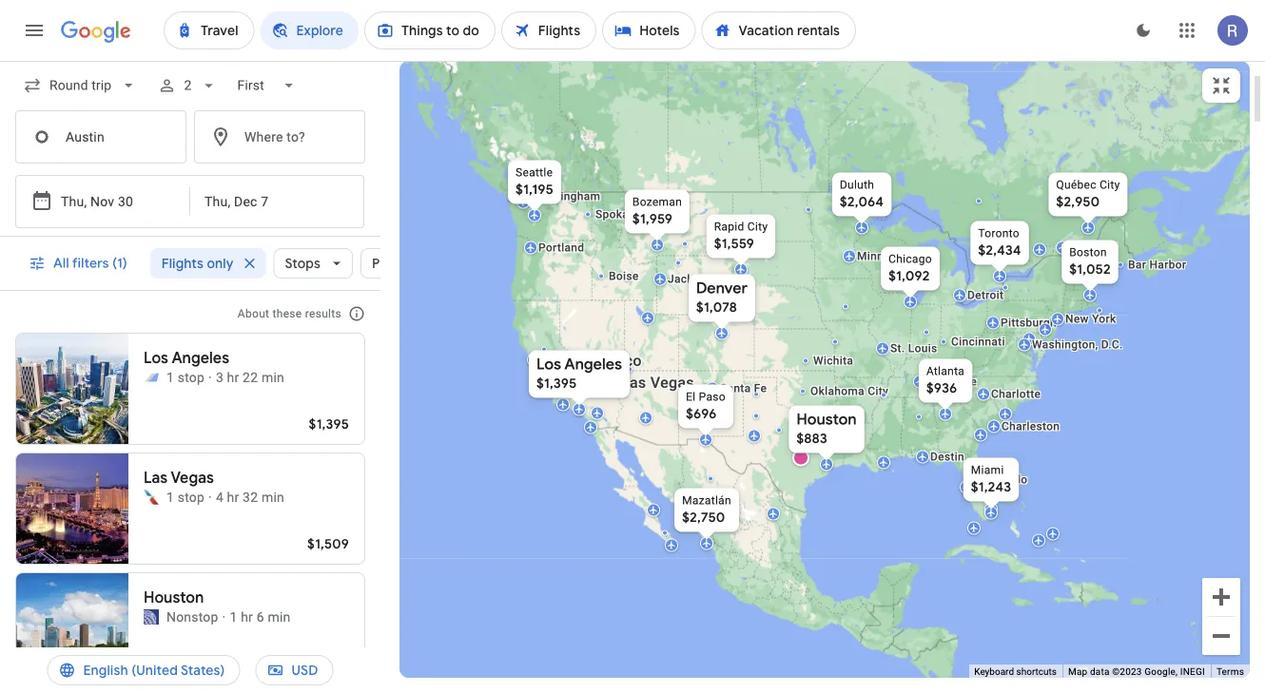 Task type: vqa. For each thing, say whether or not it's contained in the screenshot.
an at the bottom left of the page
no



Task type: locate. For each thing, give the bounding box(es) containing it.
flights
[[162, 255, 204, 272]]

2064 US dollars text field
[[840, 194, 884, 211]]

$696
[[686, 406, 717, 423]]

0 vertical spatial $1,395
[[536, 375, 577, 392]]

las down the francisco
[[621, 374, 646, 392]]

1 horizontal spatial angeles
[[564, 355, 622, 374]]

angeles up 1395 us dollars text field
[[564, 355, 622, 374]]

hr right 4
[[227, 489, 239, 505]]

houston for houston $883
[[797, 410, 857, 430]]

0 horizontal spatial $1,395
[[309, 416, 349, 433]]

city right oklahoma
[[868, 385, 889, 398]]

936 US dollars text field
[[926, 380, 957, 397]]

$1,395
[[536, 375, 577, 392], [309, 416, 349, 433]]

$1,395 inside the "los angeles $1,395"
[[536, 375, 577, 392]]

google,
[[1145, 666, 1178, 678]]

1 horizontal spatial las
[[621, 374, 646, 392]]

1 horizontal spatial los
[[536, 355, 561, 374]]

loading results progress bar
[[0, 61, 1265, 65]]

$2,750
[[682, 509, 725, 527]]

los up american and alaska icon
[[144, 349, 168, 368]]

1 horizontal spatial vegas
[[650, 374, 694, 392]]

flights only button
[[150, 241, 266, 286]]

hr right 3
[[227, 370, 239, 385]]

louis
[[908, 342, 938, 355]]

1078 US dollars text field
[[696, 299, 737, 316]]

$883 right usd
[[318, 655, 349, 673]]

flights only
[[162, 255, 234, 272]]

0 vertical spatial 1 stop
[[166, 370, 205, 385]]

el paso $696
[[686, 391, 726, 423]]

angeles for los angeles
[[172, 349, 229, 368]]

Departure text field
[[61, 176, 148, 227]]

las
[[621, 374, 646, 392], [144, 469, 168, 488]]

los for los angeles
[[144, 349, 168, 368]]

1 right american and alaska icon
[[166, 370, 174, 385]]

city for $2,950
[[1100, 178, 1120, 192]]

$1,052
[[1069, 261, 1111, 278]]

0 vertical spatial city
[[1100, 178, 1120, 192]]

min right the '6'
[[268, 609, 291, 625]]

houston up nonstop
[[144, 588, 204, 608]]

883 us dollars text field right usd
[[318, 655, 349, 673]]

1 stop for angeles
[[166, 370, 205, 385]]

vegas inside the map region
[[650, 374, 694, 392]]

0 vertical spatial hr
[[227, 370, 239, 385]]

2 vertical spatial city
[[868, 385, 889, 398]]

1 horizontal spatial 883 us dollars text field
[[797, 430, 827, 448]]

bozeman $1,959
[[633, 195, 682, 228]]

las vegas up $696
[[621, 374, 694, 392]]

1 horizontal spatial city
[[868, 385, 889, 398]]

york
[[1092, 312, 1116, 326]]

1 vertical spatial stop
[[178, 489, 205, 505]]

stop down los angeles
[[178, 370, 205, 385]]

1 stop down los angeles
[[166, 370, 205, 385]]

change appearance image
[[1121, 8, 1166, 53]]

1092 US dollars text field
[[889, 268, 930, 285]]

santa fe
[[720, 382, 767, 395]]

united image
[[144, 610, 159, 625]]

hr for las vegas
[[227, 489, 239, 505]]

1 horizontal spatial houston
[[797, 410, 857, 430]]

angeles inside the "los angeles $1,395"
[[564, 355, 622, 374]]

filters
[[72, 255, 109, 272]]

1 stop
[[166, 370, 205, 385], [166, 489, 205, 505]]

angeles up 3
[[172, 349, 229, 368]]

2 vertical spatial hr
[[241, 609, 253, 625]]

los inside the "los angeles $1,395"
[[536, 355, 561, 374]]

1 horizontal spatial $1,395
[[536, 375, 577, 392]]

1 vertical spatial 1 stop
[[166, 489, 205, 505]]

1 vertical spatial 1
[[166, 489, 174, 505]]

min
[[262, 370, 284, 385], [262, 489, 284, 505], [268, 609, 291, 625]]

fe
[[754, 382, 767, 395]]

883 us dollars text field down oklahoma
[[797, 430, 827, 448]]

terms link
[[1217, 666, 1244, 678]]

None field
[[15, 68, 146, 103], [230, 68, 306, 103], [15, 68, 146, 103], [230, 68, 306, 103]]

miami $1,243
[[971, 464, 1011, 496]]

1 1 stop from the top
[[166, 370, 205, 385]]

1 horizontal spatial las vegas
[[621, 374, 694, 392]]

min right 22
[[262, 370, 284, 385]]

city inside the rapid city $1,559
[[748, 220, 768, 234]]

states)
[[181, 662, 225, 679]]

boston $1,052
[[1069, 246, 1111, 278]]

0 vertical spatial stop
[[178, 370, 205, 385]]

1 horizontal spatial $883
[[797, 430, 827, 448]]

1 vertical spatial 883 us dollars text field
[[318, 655, 349, 673]]

stop left 4
[[178, 489, 205, 505]]

1 vertical spatial houston
[[144, 588, 204, 608]]

0 horizontal spatial angeles
[[172, 349, 229, 368]]

about these results
[[238, 307, 342, 321]]

1
[[166, 370, 174, 385], [166, 489, 174, 505], [230, 609, 237, 625]]

rapid city $1,559
[[714, 220, 768, 253]]

1 right the american image
[[166, 489, 174, 505]]

las vegas up the american image
[[144, 469, 214, 488]]

oklahoma
[[810, 385, 865, 398]]

1 vertical spatial las vegas
[[144, 469, 214, 488]]

 image
[[222, 608, 226, 627]]

$936
[[926, 380, 957, 397]]

city inside québec city $2,950
[[1100, 178, 1120, 192]]

0 vertical spatial las
[[621, 374, 646, 392]]

bar
[[1128, 258, 1146, 272]]

las inside the map region
[[621, 374, 646, 392]]

0 horizontal spatial city
[[748, 220, 768, 234]]

1 vertical spatial min
[[262, 489, 284, 505]]

0 horizontal spatial los
[[144, 349, 168, 368]]

jackson
[[668, 273, 713, 286]]

hr
[[227, 370, 239, 385], [227, 489, 239, 505], [241, 609, 253, 625]]

main menu image
[[23, 19, 46, 42]]

city right rapid
[[748, 220, 768, 234]]

hr for los angeles
[[227, 370, 239, 385]]

seattle
[[516, 166, 553, 179]]

1 for vegas
[[166, 489, 174, 505]]

$883
[[797, 430, 827, 448], [318, 655, 349, 673]]

keyboard shortcuts button
[[974, 666, 1057, 679]]

None text field
[[15, 110, 186, 164]]

1 vertical spatial hr
[[227, 489, 239, 505]]

las up the american image
[[144, 469, 168, 488]]

los up 1395 us dollars text field
[[536, 355, 561, 374]]

2 horizontal spatial city
[[1100, 178, 1120, 192]]

harbor
[[1150, 258, 1187, 272]]

bar harbor
[[1128, 258, 1187, 272]]

houston inside the map region
[[797, 410, 857, 430]]

usd button
[[255, 648, 333, 693]]

1 stop from the top
[[178, 370, 205, 385]]

1395 US dollars text field
[[309, 416, 349, 433]]

chicago $1,092
[[889, 253, 932, 285]]

2 stop from the top
[[178, 489, 205, 505]]

1 vertical spatial city
[[748, 220, 768, 234]]

0 vertical spatial 1
[[166, 370, 174, 385]]

1 stop left 4
[[166, 489, 205, 505]]

washington,
[[1032, 338, 1098, 352]]

about
[[238, 307, 269, 321]]

min right '32'
[[262, 489, 284, 505]]

min for las vegas
[[262, 489, 284, 505]]

$1,959
[[633, 211, 673, 228]]

usd
[[292, 662, 318, 679]]

stop
[[178, 370, 205, 385], [178, 489, 205, 505]]

0 horizontal spatial 883 us dollars text field
[[318, 655, 349, 673]]

3
[[216, 370, 223, 385]]

stop for angeles
[[178, 370, 205, 385]]

Return text field
[[205, 176, 300, 227]]

mazatlán $2,750
[[682, 494, 731, 527]]

map region
[[398, 0, 1265, 693]]

wichita
[[813, 354, 854, 368]]

1509 US dollars text field
[[307, 536, 349, 553]]

city right québec
[[1100, 178, 1120, 192]]

2 1 stop from the top
[[166, 489, 205, 505]]

rapid
[[714, 220, 744, 234]]

4
[[216, 489, 223, 505]]

stops
[[285, 255, 321, 272]]

chicago
[[889, 253, 932, 266]]

angeles for los angeles $1,395
[[564, 355, 622, 374]]

0 vertical spatial min
[[262, 370, 284, 385]]

0 horizontal spatial las vegas
[[144, 469, 214, 488]]

view smaller map image
[[1210, 74, 1233, 97]]

0 vertical spatial vegas
[[650, 374, 694, 392]]

houston
[[797, 410, 857, 430], [144, 588, 204, 608]]

0 vertical spatial $883
[[797, 430, 827, 448]]

miami
[[971, 464, 1004, 477]]

santa
[[720, 382, 751, 395]]

nashville
[[928, 375, 977, 389]]

price
[[372, 255, 404, 272]]

san francisco
[[542, 352, 642, 370]]

american image
[[144, 490, 159, 505]]

hr left the '6'
[[241, 609, 253, 625]]

los
[[144, 349, 168, 368], [536, 355, 561, 374]]

1 left the '6'
[[230, 609, 237, 625]]

angeles
[[172, 349, 229, 368], [564, 355, 622, 374]]

montreal
[[1070, 241, 1118, 254]]

4 hr 32 min
[[216, 489, 284, 505]]

paso
[[699, 391, 726, 404]]

2950 US dollars text field
[[1056, 194, 1100, 211]]

0 horizontal spatial houston
[[144, 588, 204, 608]]

city
[[1100, 178, 1120, 192], [748, 220, 768, 234], [868, 385, 889, 398]]

washington, d.c.
[[1032, 338, 1123, 352]]

883 US dollars text field
[[797, 430, 827, 448], [318, 655, 349, 673]]

houston down oklahoma
[[797, 410, 857, 430]]

1559 US dollars text field
[[714, 235, 754, 253]]

las vegas inside the map region
[[621, 374, 694, 392]]

Where to? text field
[[194, 110, 365, 164]]

el
[[686, 391, 696, 404]]

0 vertical spatial houston
[[797, 410, 857, 430]]

0 vertical spatial las vegas
[[621, 374, 694, 392]]

©2023
[[1112, 666, 1142, 678]]

$883 down oklahoma
[[797, 430, 827, 448]]

1 vertical spatial $883
[[318, 655, 349, 673]]

0 horizontal spatial vegas
[[171, 469, 214, 488]]

1 vertical spatial vegas
[[171, 469, 214, 488]]

0 horizontal spatial las
[[144, 469, 168, 488]]

city for $1,559
[[748, 220, 768, 234]]



Task type: describe. For each thing, give the bounding box(es) containing it.
orlando
[[986, 473, 1028, 487]]

0 vertical spatial 883 us dollars text field
[[797, 430, 827, 448]]

los angeles $1,395
[[536, 355, 622, 392]]

1 hr 6 min
[[230, 609, 291, 625]]

map
[[1068, 666, 1088, 678]]

price button
[[360, 241, 436, 286]]

keyboard
[[974, 666, 1014, 678]]

detroit
[[967, 289, 1004, 302]]

2 vertical spatial 1
[[230, 609, 237, 625]]

all filters (1) button
[[17, 241, 142, 286]]

boston
[[1069, 246, 1107, 259]]

filters form
[[0, 61, 381, 237]]

mazatlán
[[682, 494, 731, 508]]

(united
[[131, 662, 178, 679]]

los angeles
[[144, 349, 229, 368]]

2434 US dollars text field
[[978, 242, 1021, 259]]

shortcuts
[[1016, 666, 1057, 678]]

$883 inside "houston $883"
[[797, 430, 827, 448]]

english
[[83, 662, 128, 679]]

st. louis
[[890, 342, 938, 355]]

$2,434
[[978, 242, 1021, 259]]

cincinnati
[[951, 335, 1005, 349]]

32
[[243, 489, 258, 505]]

3 hr 22 min
[[216, 370, 284, 385]]

nonstop
[[166, 609, 218, 625]]

keyboard shortcuts
[[974, 666, 1057, 678]]

stop for vegas
[[178, 489, 205, 505]]

houston for houston
[[144, 588, 204, 608]]

bozeman
[[633, 195, 682, 209]]

destin
[[930, 450, 965, 464]]

atlanta
[[926, 365, 965, 378]]

denver $1,078
[[696, 279, 748, 316]]

american and alaska image
[[144, 370, 159, 385]]

6
[[257, 609, 264, 625]]

$2,064
[[840, 194, 884, 211]]

$1,509
[[307, 536, 349, 553]]

results
[[305, 307, 342, 321]]

these
[[273, 307, 302, 321]]

seattle $1,195
[[516, 166, 554, 198]]

696 US dollars text field
[[686, 406, 717, 423]]

$2,950
[[1056, 194, 1100, 211]]

all filters (1)
[[53, 255, 127, 272]]

english (united states)
[[83, 662, 225, 679]]

denver
[[696, 279, 748, 298]]

min for los angeles
[[262, 370, 284, 385]]

oklahoma city
[[810, 385, 889, 398]]

$1,559
[[714, 235, 754, 253]]

$1,195
[[516, 181, 554, 198]]

about these results image
[[334, 291, 380, 337]]

2
[[184, 78, 192, 93]]

san
[[542, 352, 569, 370]]

d.c.
[[1101, 338, 1123, 352]]

inegi
[[1180, 666, 1205, 678]]

new york
[[1065, 312, 1116, 326]]

st.
[[890, 342, 905, 355]]

map data ©2023 google, inegi
[[1068, 666, 1205, 678]]

stops button
[[274, 241, 353, 286]]

1 stop for vegas
[[166, 489, 205, 505]]

pittsburgh
[[1001, 316, 1057, 330]]

1 vertical spatial las
[[144, 469, 168, 488]]

atlanta $936
[[926, 365, 965, 397]]

québec
[[1056, 178, 1097, 192]]

1195 US dollars text field
[[516, 181, 554, 198]]

english (united states) button
[[47, 648, 240, 693]]

1 vertical spatial $1,395
[[309, 416, 349, 433]]

22
[[243, 370, 258, 385]]

1243 US dollars text field
[[971, 479, 1011, 496]]

1395 US dollars text field
[[536, 375, 577, 392]]

(1)
[[112, 255, 127, 272]]

bellingham
[[540, 190, 601, 203]]

1052 US dollars text field
[[1069, 261, 1111, 278]]

only
[[207, 255, 234, 272]]

spokane
[[596, 208, 642, 221]]

$1,078
[[696, 299, 737, 316]]

houston $883
[[797, 410, 857, 448]]

0 horizontal spatial $883
[[318, 655, 349, 673]]

$1,092
[[889, 268, 930, 285]]

$1,243
[[971, 479, 1011, 496]]

2750 US dollars text field
[[682, 509, 725, 527]]

los for los angeles $1,395
[[536, 355, 561, 374]]

duluth $2,064
[[840, 178, 884, 211]]

minneapolis
[[857, 250, 923, 263]]

francisco
[[573, 352, 642, 370]]

québec city $2,950
[[1056, 178, 1120, 211]]

1 for angeles
[[166, 370, 174, 385]]

toronto
[[978, 227, 1020, 240]]

2 vertical spatial min
[[268, 609, 291, 625]]

portland
[[538, 241, 584, 254]]

charleston
[[1002, 420, 1060, 433]]

1959 US dollars text field
[[633, 211, 673, 228]]

dallas
[[819, 420, 852, 433]]



